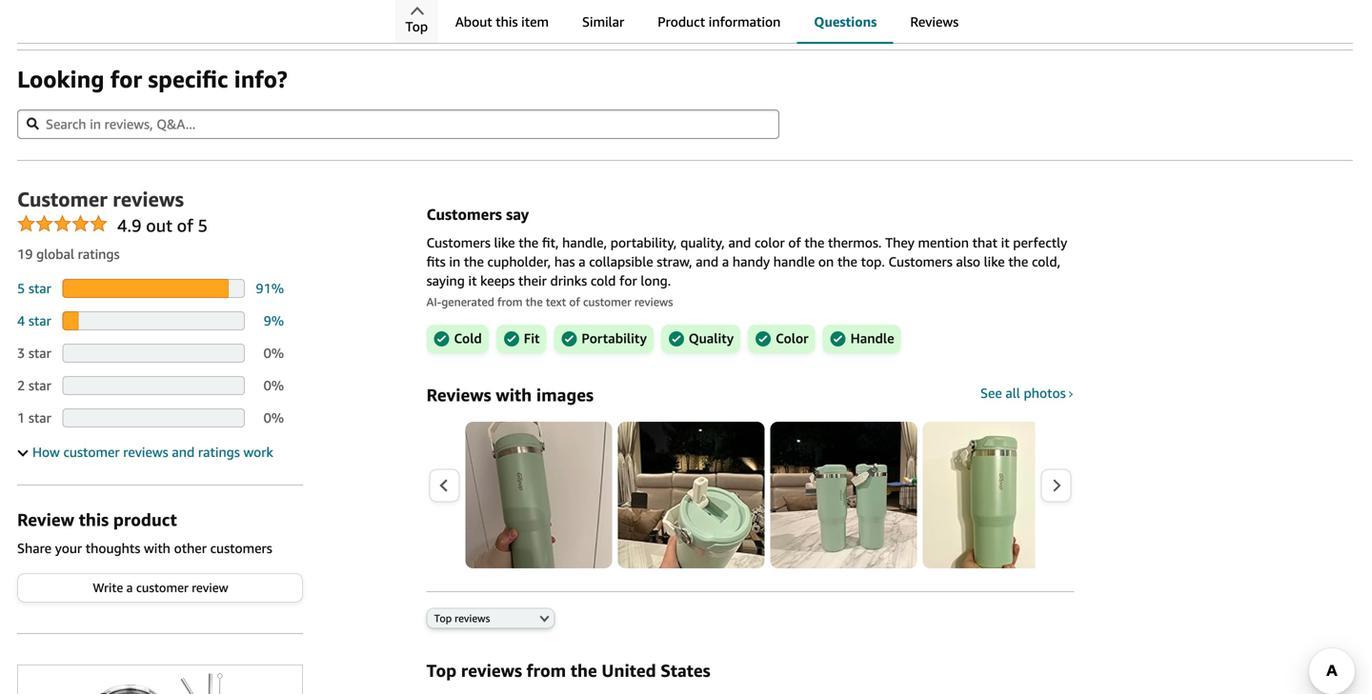 Task type: locate. For each thing, give the bounding box(es) containing it.
that
[[973, 235, 998, 251]]

1 horizontal spatial with
[[496, 385, 532, 405]]

3 0% from the top
[[264, 410, 284, 426]]

top
[[406, 19, 428, 34], [434, 613, 452, 625], [427, 661, 457, 681]]

your
[[55, 541, 82, 557]]

has
[[555, 254, 575, 270]]

this for review
[[79, 510, 109, 530]]

reviews down top reviews
[[461, 661, 522, 681]]

questions
[[814, 14, 877, 30]]

of up handle in the top of the page
[[789, 235, 801, 251]]

a right has
[[579, 254, 586, 270]]

0 horizontal spatial of
[[177, 215, 193, 236]]

5
[[198, 215, 208, 236], [17, 281, 25, 296]]

and up handy
[[729, 235, 751, 251]]

reviews left dropdown image
[[455, 613, 490, 625]]

0 horizontal spatial from
[[498, 295, 523, 309]]

reviews down long. at the left top of the page
[[635, 295, 673, 309]]

quality,
[[681, 235, 725, 251]]

91%
[[256, 281, 284, 296]]

0% down 0 percent of reviews have 3 stars element
[[264, 378, 284, 394]]

5 star from the top
[[28, 410, 51, 426]]

0 horizontal spatial this
[[79, 510, 109, 530]]

0 vertical spatial 5
[[198, 215, 208, 236]]

2 vertical spatial customer
[[136, 581, 189, 596]]

1 horizontal spatial this
[[496, 14, 518, 30]]

portability
[[582, 331, 647, 348]]

1 horizontal spatial it
[[1002, 235, 1010, 251]]

1 vertical spatial reviews
[[427, 385, 492, 405]]

united
[[602, 661, 656, 681]]

quality button
[[661, 325, 741, 354]]

long.
[[641, 273, 671, 289]]

0% up 0 percent of reviews have 2 stars element
[[264, 345, 284, 361]]

5 right out
[[198, 215, 208, 236]]

from down the keeps
[[498, 295, 523, 309]]

bar chart at 0 percent element
[[62, 344, 245, 363], [62, 376, 245, 395], [62, 409, 245, 428]]

1 horizontal spatial of
[[569, 295, 580, 309]]

91% link
[[256, 281, 284, 296]]

all
[[1006, 385, 1021, 401]]

product
[[658, 14, 706, 30]]

2 vertical spatial top
[[427, 661, 457, 681]]

1 horizontal spatial like
[[984, 254, 1005, 270]]

other
[[174, 541, 207, 557]]

4 progress bar from the top
[[62, 376, 245, 395]]

0 horizontal spatial with
[[144, 541, 171, 557]]

info?
[[234, 65, 288, 93]]

this
[[496, 14, 518, 30], [79, 510, 109, 530]]

this inside "top reviews" element
[[79, 510, 109, 530]]

0 vertical spatial customers
[[427, 205, 502, 223]]

drinks
[[550, 273, 587, 289]]

text
[[546, 295, 566, 309]]

the
[[519, 235, 539, 251], [805, 235, 825, 251], [464, 254, 484, 270], [838, 254, 858, 270], [1009, 254, 1029, 270], [526, 295, 543, 309], [571, 661, 597, 681]]

1 horizontal spatial for
[[620, 273, 637, 289]]

write a customer review link
[[18, 575, 302, 602]]

list inside "top reviews" element
[[466, 422, 1371, 569]]

reviews up out
[[113, 187, 184, 211]]

customers for customers like the fit, handle, portability, quality, and color of the thermos. they mention that it perfectly fits in the cupholder, has a collapsible straw, and a handy handle on the top. customers also like the cold, saying it keeps their drinks cold for long. ai-generated from the text of customer reviews
[[427, 235, 491, 251]]

0 horizontal spatial customer
[[63, 445, 120, 460]]

handle
[[774, 254, 815, 270]]

progress bar for 2 star
[[62, 376, 245, 395]]

all 2 star reviews element
[[17, 378, 51, 394]]

2 horizontal spatial customer
[[583, 295, 632, 309]]

reviews for reviews
[[911, 14, 959, 30]]

customer down the share your thoughts with other customers
[[136, 581, 189, 596]]

they
[[886, 235, 915, 251]]

1 vertical spatial from
[[527, 661, 566, 681]]

cold
[[591, 273, 616, 289]]

reviews right questions
[[911, 14, 959, 30]]

0 horizontal spatial for
[[110, 65, 142, 93]]

like up cupholder,
[[494, 235, 515, 251]]

star up 4 star
[[28, 281, 51, 296]]

customer down cold
[[583, 295, 632, 309]]

ratings
[[78, 246, 120, 262], [198, 445, 240, 460]]

2
[[17, 378, 25, 394]]

2 star
[[17, 378, 51, 394]]

1 horizontal spatial customer
[[136, 581, 189, 596]]

information
[[709, 14, 781, 30]]

2 vertical spatial 0%
[[264, 410, 284, 426]]

1 horizontal spatial reviews
[[911, 14, 959, 30]]

star right 2
[[28, 378, 51, 394]]

for left 'specific'
[[110, 65, 142, 93]]

this left item
[[496, 14, 518, 30]]

star for 3 star
[[28, 345, 51, 361]]

progress bar
[[62, 279, 245, 298], [62, 312, 245, 331], [62, 344, 245, 363], [62, 376, 245, 395], [62, 409, 245, 428]]

for down collapsible
[[620, 273, 637, 289]]

reviews
[[113, 187, 184, 211], [635, 295, 673, 309], [123, 445, 168, 460], [455, 613, 490, 625], [461, 661, 522, 681]]

0 horizontal spatial ratings
[[78, 246, 120, 262]]

it right that
[[1002, 235, 1010, 251]]

a
[[579, 254, 586, 270], [722, 254, 729, 270], [126, 581, 133, 596]]

0 horizontal spatial like
[[494, 235, 515, 251]]

see
[[981, 385, 1003, 401]]

0 vertical spatial this
[[496, 14, 518, 30]]

1 vertical spatial this
[[79, 510, 109, 530]]

1 star from the top
[[28, 281, 51, 296]]

2 vertical spatial bar chart at 0 percent element
[[62, 409, 245, 428]]

reviews down cold button
[[427, 385, 492, 405]]

of right text
[[569, 295, 580, 309]]

0 vertical spatial reviews
[[911, 14, 959, 30]]

portability button
[[554, 325, 654, 354]]

0 vertical spatial ratings
[[78, 246, 120, 262]]

0 vertical spatial from
[[498, 295, 523, 309]]

previous image
[[439, 479, 450, 493]]

3 progress bar from the top
[[62, 344, 245, 363]]

3 star from the top
[[28, 345, 51, 361]]

0 horizontal spatial and
[[172, 445, 195, 460]]

keeps
[[481, 273, 515, 289]]

a right write
[[126, 581, 133, 596]]

0 vertical spatial 0%
[[264, 345, 284, 361]]

customer right how
[[63, 445, 120, 460]]

0 percent of reviews have 3 stars element
[[264, 345, 284, 361]]

0%
[[264, 345, 284, 361], [264, 378, 284, 394], [264, 410, 284, 426]]

customer
[[583, 295, 632, 309], [63, 445, 120, 460], [136, 581, 189, 596]]

1 vertical spatial and
[[696, 254, 719, 270]]

and down quality,
[[696, 254, 719, 270]]

from
[[498, 295, 523, 309], [527, 661, 566, 681]]

2 0% from the top
[[264, 378, 284, 394]]

1 vertical spatial bar chart at 0 percent element
[[62, 376, 245, 395]]

mention
[[918, 235, 969, 251]]

0 horizontal spatial reviews
[[427, 385, 492, 405]]

3 bar chart at 0 percent element from the top
[[62, 409, 245, 428]]

generated
[[442, 295, 495, 309]]

top reviews from the united states
[[427, 661, 711, 681]]

5 star
[[17, 281, 51, 296]]

on
[[819, 254, 834, 270]]

top for top
[[406, 19, 428, 34]]

1 vertical spatial ratings
[[198, 445, 240, 460]]

it up the generated
[[469, 273, 477, 289]]

for inside customers like the fit, handle, portability, quality, and color of the thermos. they mention that it perfectly fits in the cupholder, has a collapsible straw, and a handy handle on the top. customers also like the cold, saying it keeps their drinks cold for long. ai-generated from the text of customer reviews
[[620, 273, 637, 289]]

0 vertical spatial top
[[406, 19, 428, 34]]

1 horizontal spatial 5
[[198, 215, 208, 236]]

customers
[[210, 541, 272, 557]]

1 vertical spatial customer
[[63, 445, 120, 460]]

1 vertical spatial customers
[[427, 235, 491, 251]]

color
[[776, 331, 809, 348]]

star
[[28, 281, 51, 296], [28, 313, 51, 329], [28, 345, 51, 361], [28, 378, 51, 394], [28, 410, 51, 426]]

cupholder,
[[488, 254, 551, 270]]

like
[[494, 235, 515, 251], [984, 254, 1005, 270]]

star right '3'
[[28, 345, 51, 361]]

4.9
[[117, 215, 142, 236]]

with left images at the bottom
[[496, 385, 532, 405]]

5 up 4
[[17, 281, 25, 296]]

cold button
[[427, 325, 489, 354]]

the down thermos.
[[838, 254, 858, 270]]

2 vertical spatial and
[[172, 445, 195, 460]]

list
[[466, 422, 1371, 569]]

0% for 1 star
[[264, 410, 284, 426]]

a left handy
[[722, 254, 729, 270]]

and
[[729, 235, 751, 251], [696, 254, 719, 270], [172, 445, 195, 460]]

and inside "dropdown button"
[[172, 445, 195, 460]]

3 star
[[17, 345, 51, 361]]

with
[[496, 385, 532, 405], [144, 541, 171, 557]]

star right 4
[[28, 313, 51, 329]]

5 progress bar from the top
[[62, 409, 245, 428]]

0 vertical spatial with
[[496, 385, 532, 405]]

this up thoughts
[[79, 510, 109, 530]]

1 vertical spatial 5
[[17, 281, 25, 296]]

of
[[177, 215, 193, 236], [789, 235, 801, 251], [569, 295, 580, 309]]

and left work
[[172, 445, 195, 460]]

1 vertical spatial top
[[434, 613, 452, 625]]

1 vertical spatial like
[[984, 254, 1005, 270]]

how customer reviews and ratings work button
[[17, 443, 273, 462]]

reviews
[[911, 14, 959, 30], [427, 385, 492, 405]]

fits
[[427, 254, 446, 270]]

2 star from the top
[[28, 313, 51, 329]]

reviews up the product
[[123, 445, 168, 460]]

about
[[455, 14, 492, 30]]

star for 1 star
[[28, 410, 51, 426]]

all 3 star reviews element
[[17, 345, 51, 361]]

1 vertical spatial it
[[469, 273, 477, 289]]

0 vertical spatial bar chart at 0 percent element
[[62, 344, 245, 363]]

0 vertical spatial for
[[110, 65, 142, 93]]

0 vertical spatial customer
[[583, 295, 632, 309]]

1 0% from the top
[[264, 345, 284, 361]]

2 bar chart at 0 percent element from the top
[[62, 376, 245, 395]]

star right 1
[[28, 410, 51, 426]]

perfectly
[[1014, 235, 1068, 251]]

color
[[755, 235, 785, 251]]

1 vertical spatial 0%
[[264, 378, 284, 394]]

0 horizontal spatial it
[[469, 273, 477, 289]]

customers say
[[427, 205, 529, 223]]

4 star from the top
[[28, 378, 51, 394]]

1 horizontal spatial ratings
[[198, 445, 240, 460]]

1 bar chart at 0 percent element from the top
[[62, 344, 245, 363]]

0 percent of reviews have 2 stars element
[[264, 378, 284, 394]]

with down the product
[[144, 541, 171, 557]]

reviews inside how customer reviews and ratings work "dropdown button"
[[123, 445, 168, 460]]

the right in
[[464, 254, 484, 270]]

for
[[110, 65, 142, 93], [620, 273, 637, 289]]

ratings left work
[[198, 445, 240, 460]]

0% down 0 percent of reviews have 2 stars element
[[264, 410, 284, 426]]

like down that
[[984, 254, 1005, 270]]

from down dropdown image
[[527, 661, 566, 681]]

1 vertical spatial for
[[620, 273, 637, 289]]

reviews with images
[[427, 385, 594, 405]]

top for top reviews
[[434, 613, 452, 625]]

photos
[[1024, 385, 1066, 401]]

all 1 star reviews element
[[17, 410, 51, 426]]

4 star link
[[17, 313, 51, 329]]

0 vertical spatial and
[[729, 235, 751, 251]]

of right out
[[177, 215, 193, 236]]

ratings down "4.9"
[[78, 246, 120, 262]]



Task type: describe. For each thing, give the bounding box(es) containing it.
the up cupholder,
[[519, 235, 539, 251]]

the up on
[[805, 235, 825, 251]]

top reviews element
[[17, 160, 1371, 695]]

handle button
[[823, 325, 901, 354]]

1 progress bar from the top
[[62, 279, 245, 298]]

customers like the fit, handle, portability, quality, and color of the thermos. they mention that it perfectly fits in the cupholder, has a collapsible straw, and a handy handle on the top. customers also like the cold, saying it keeps their drinks cold for long. ai-generated from the text of customer reviews
[[427, 235, 1068, 309]]

specific
[[148, 65, 228, 93]]

progress bar for 3 star
[[62, 344, 245, 363]]

1 horizontal spatial a
[[579, 254, 586, 270]]

quality
[[689, 331, 734, 348]]

star for 5 star
[[28, 281, 51, 296]]

looking
[[17, 65, 104, 93]]

cold
[[454, 331, 482, 348]]

work
[[244, 445, 273, 460]]

Search in reviews, Q&A... search field
[[17, 109, 780, 139]]

1 horizontal spatial and
[[696, 254, 719, 270]]

0 vertical spatial like
[[494, 235, 515, 251]]

reviews for customer reviews
[[113, 187, 184, 211]]

customer reviews
[[17, 187, 184, 211]]

top reviews
[[434, 613, 490, 625]]

customers for customers say
[[427, 205, 502, 223]]

write a customer review
[[93, 581, 228, 596]]

see all photos
[[981, 385, 1066, 401]]

fit
[[524, 331, 540, 348]]

top.
[[861, 254, 885, 270]]

see all photos link
[[981, 385, 1075, 401]]

19 global ratings
[[17, 246, 120, 262]]

reviews inside customers like the fit, handle, portability, quality, and color of the thermos. they mention that it perfectly fits in the cupholder, has a collapsible straw, and a handy handle on the top. customers also like the cold, saying it keeps their drinks cold for long. ai-generated from the text of customer reviews
[[635, 295, 673, 309]]

expand image
[[17, 446, 28, 457]]

cold,
[[1032, 254, 1061, 270]]

2 horizontal spatial a
[[722, 254, 729, 270]]

fit button
[[496, 325, 547, 354]]

looking for specific info?
[[17, 65, 288, 93]]

handle,
[[562, 235, 607, 251]]

handle
[[851, 331, 895, 348]]

top for top reviews from the united states
[[427, 661, 457, 681]]

0 horizontal spatial a
[[126, 581, 133, 596]]

bar chart at 0 percent element for 3 star
[[62, 344, 245, 363]]

0% for 3 star
[[264, 345, 284, 361]]

1 horizontal spatial from
[[527, 661, 566, 681]]

reviews for reviews with images
[[427, 385, 492, 405]]

straw,
[[657, 254, 693, 270]]

thermos.
[[828, 235, 882, 251]]

ratings inside "dropdown button"
[[198, 445, 240, 460]]

star for 2 star
[[28, 378, 51, 394]]

this for about
[[496, 14, 518, 30]]

review
[[17, 510, 74, 530]]

reviews for top reviews from the united states
[[461, 661, 522, 681]]

3
[[17, 345, 25, 361]]

the left united
[[571, 661, 597, 681]]

1 vertical spatial with
[[144, 541, 171, 557]]

out
[[146, 215, 173, 236]]

2 progress bar from the top
[[62, 312, 245, 331]]

the down their
[[526, 295, 543, 309]]

portability,
[[611, 235, 677, 251]]

collapsible
[[589, 254, 654, 270]]

next image
[[1052, 479, 1063, 493]]

in
[[449, 254, 461, 270]]

customer inside "dropdown button"
[[63, 445, 120, 460]]

star for 4 star
[[28, 313, 51, 329]]

9% link
[[264, 313, 284, 329]]

how customer reviews and ratings work
[[32, 445, 273, 460]]

reviews for top reviews
[[455, 613, 490, 625]]

customer inside customers like the fit, handle, portability, quality, and color of the thermos. they mention that it perfectly fits in the cupholder, has a collapsible straw, and a handy handle on the top. customers also like the cold, saying it keeps their drinks cold for long. ai-generated from the text of customer reviews
[[583, 295, 632, 309]]

global
[[36, 246, 74, 262]]

2 horizontal spatial and
[[729, 235, 751, 251]]

states
[[661, 661, 711, 681]]

dropdown image
[[540, 615, 550, 623]]

0 vertical spatial it
[[1002, 235, 1010, 251]]

5 star link
[[17, 281, 51, 296]]

1
[[17, 410, 25, 426]]

fit,
[[542, 235, 559, 251]]

share your thoughts with other customers
[[17, 541, 272, 557]]

similar
[[582, 14, 625, 30]]

ai-
[[427, 295, 442, 309]]

0% for 2 star
[[264, 378, 284, 394]]

item
[[522, 14, 549, 30]]

19
[[17, 246, 33, 262]]

review
[[192, 581, 228, 596]]

review this product
[[17, 510, 177, 530]]

about this item
[[455, 14, 549, 30]]

saying
[[427, 273, 465, 289]]

2 horizontal spatial of
[[789, 235, 801, 251]]

say
[[506, 205, 529, 223]]

images
[[537, 385, 594, 405]]

product
[[113, 510, 177, 530]]

handy
[[733, 254, 770, 270]]

write
[[93, 581, 123, 596]]

from inside customers like the fit, handle, portability, quality, and color of the thermos. they mention that it perfectly fits in the cupholder, has a collapsible straw, and a handy handle on the top. customers also like the cold, saying it keeps their drinks cold for long. ai-generated from the text of customer reviews
[[498, 295, 523, 309]]

progress bar for 1 star
[[62, 409, 245, 428]]

the left cold,
[[1009, 254, 1029, 270]]

0 horizontal spatial 5
[[17, 281, 25, 296]]

bar chart at 0 percent element for 2 star
[[62, 376, 245, 395]]

4
[[17, 313, 25, 329]]

2 vertical spatial customers
[[889, 254, 953, 270]]

share
[[17, 541, 52, 557]]

bar chart at 0 percent element for 1 star
[[62, 409, 245, 428]]

product information
[[658, 14, 781, 30]]

1 star
[[17, 410, 51, 426]]

4.9 out of 5
[[117, 215, 208, 236]]

0 percent of reviews have 1 stars element
[[264, 410, 284, 426]]

their
[[519, 273, 547, 289]]

4 star
[[17, 313, 51, 329]]

color button
[[749, 325, 816, 354]]

customer
[[17, 187, 107, 211]]

also
[[957, 254, 981, 270]]

9%
[[264, 313, 284, 329]]

thoughts
[[86, 541, 140, 557]]

search image
[[27, 118, 39, 130]]



Task type: vqa. For each thing, say whether or not it's contained in the screenshot.
picture at the bottom of page
no



